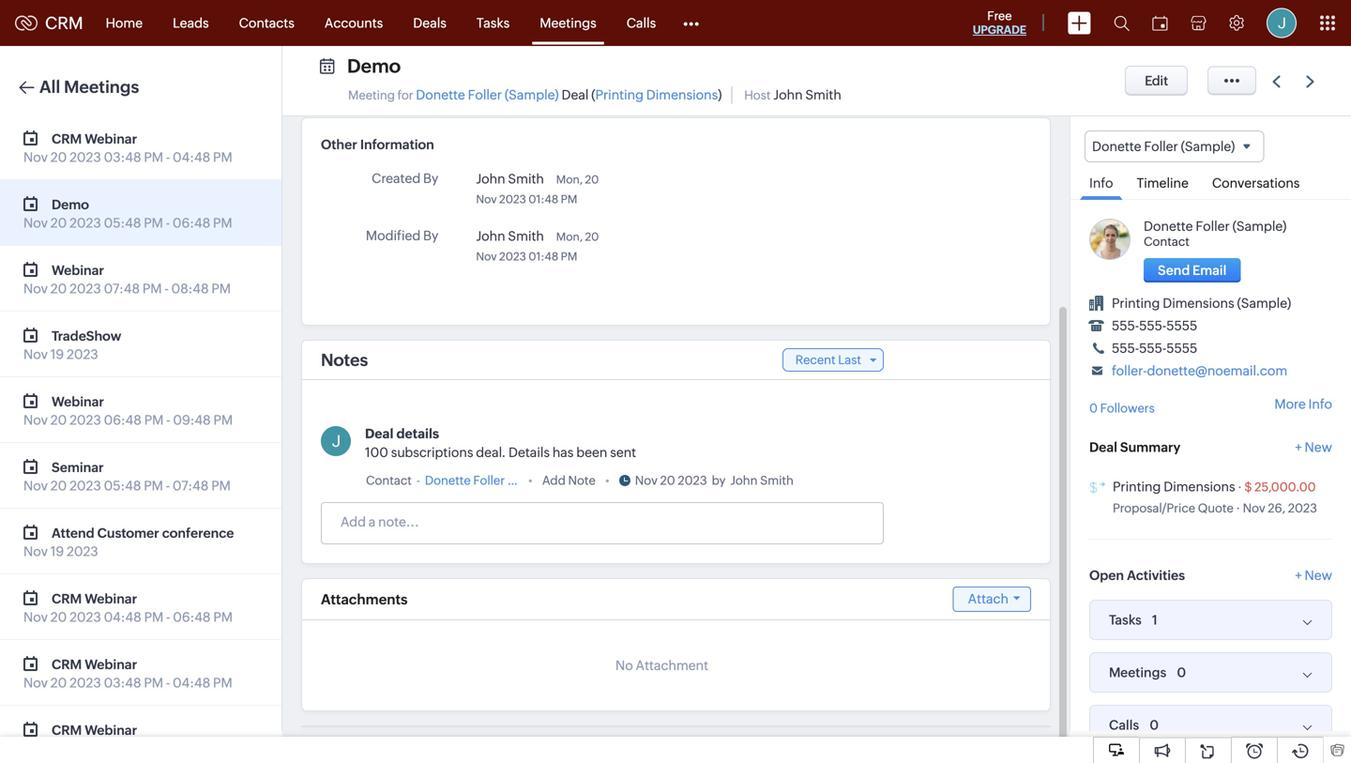 Task type: locate. For each thing, give the bounding box(es) containing it.
1 vertical spatial new
[[1305, 568, 1333, 583]]

26,
[[1269, 501, 1286, 515]]

printing up the proposal/price
[[1113, 479, 1162, 494]]

2 horizontal spatial 0
[[1178, 665, 1187, 680]]

1 + from the top
[[1296, 440, 1303, 455]]

1 vertical spatial 03:48
[[104, 675, 141, 690]]

printing dimensions (sample)
[[1112, 296, 1292, 311]]

2 crm webinar nov 20 2023 03:48 pm - 04:48 pm from the top
[[23, 657, 233, 690]]

04:48
[[173, 150, 210, 165], [104, 610, 142, 625], [173, 675, 210, 690], [173, 741, 210, 756]]

open
[[1090, 568, 1125, 583]]

0 vertical spatial john smith
[[476, 171, 544, 186]]

1 vertical spatial 06:48
[[104, 413, 142, 428]]

leads link
[[158, 0, 224, 46]]

0 horizontal spatial demo
[[52, 197, 89, 212]]

customer
[[97, 526, 159, 541]]

dimensions
[[647, 87, 718, 102], [1163, 296, 1235, 311], [1164, 479, 1236, 494]]

19
[[50, 347, 64, 362], [50, 544, 64, 559]]

0 vertical spatial crm webinar nov 20 2023 03:48 pm - 04:48 pm
[[23, 131, 233, 165]]

1 new from the top
[[1305, 440, 1333, 455]]

0 horizontal spatial •
[[528, 474, 533, 488]]

0 vertical spatial 5555
[[1167, 318, 1198, 333]]

accounts
[[325, 15, 383, 31]]

03:48
[[104, 150, 141, 165], [104, 675, 141, 690], [104, 741, 141, 756]]

1 01:48 from the top
[[529, 193, 559, 206]]

1 horizontal spatial deal
[[562, 87, 589, 102]]

meetings right all
[[64, 77, 139, 97]]

followers
[[1101, 402, 1155, 416]]

1 horizontal spatial •
[[605, 474, 610, 488]]

20 inside the webinar nov 20 2023 07:48 pm - 08:48 pm
[[50, 281, 67, 296]]

0
[[1090, 402, 1098, 416], [1178, 665, 1187, 680], [1150, 718, 1159, 733]]

0 vertical spatial + new
[[1296, 440, 1333, 455]]

1 vertical spatial 05:48
[[104, 478, 141, 493]]

nov inside printing dimensions · $ 25,000.00 proposal/price quote · nov 26, 2023
[[1243, 501, 1266, 515]]

1 • from the left
[[528, 474, 533, 488]]

more
[[1275, 397, 1307, 412]]

1 john smith from the top
[[476, 171, 544, 186]]

2 01:48 from the top
[[529, 250, 559, 263]]

dimensions down other modules field
[[647, 87, 718, 102]]

25,000.00
[[1255, 480, 1317, 494]]

Other Modules field
[[671, 8, 712, 38]]

demo
[[347, 55, 401, 77], [52, 197, 89, 212]]

demo nov 20 2023 05:48 pm - 06:48 pm
[[23, 197, 233, 230]]

1 horizontal spatial contact
[[1144, 235, 1190, 249]]

0 vertical spatial 555-555-5555
[[1112, 318, 1198, 333]]

0 for calls
[[1150, 718, 1159, 733]]

0 vertical spatial +
[[1296, 440, 1303, 455]]

donette@noemail.com
[[1148, 363, 1288, 379]]

2 mon, 20 nov 2023 01:48 pm from the top
[[476, 230, 599, 263]]

printing inside printing dimensions · $ 25,000.00 proposal/price quote · nov 26, 2023
[[1113, 479, 1162, 494]]

1 vertical spatial ·
[[1237, 501, 1241, 515]]

1 horizontal spatial 07:48
[[173, 478, 209, 493]]

1 horizontal spatial printing dimensions link
[[1113, 479, 1236, 494]]

· right quote
[[1237, 501, 1241, 515]]

1 horizontal spatial demo
[[347, 55, 401, 77]]

mon, 20 nov 2023 01:48 pm
[[476, 173, 599, 206], [476, 230, 599, 263]]

donette foller (sample) link down tasks link
[[416, 87, 559, 102]]

foller down deal.
[[473, 474, 505, 488]]

2 • from the left
[[605, 474, 610, 488]]

0 vertical spatial 0
[[1090, 402, 1098, 416]]

0 vertical spatial demo
[[347, 55, 401, 77]]

2 19 from the top
[[50, 544, 64, 559]]

0 vertical spatial ·
[[1238, 480, 1243, 494]]

john right created by
[[476, 171, 506, 186]]

tasks left the 1
[[1110, 613, 1142, 628]]

by john smith
[[712, 474, 794, 488]]

note
[[568, 474, 596, 488]]

dimensions up quote
[[1164, 479, 1236, 494]]

foller-donette@noemail.com link
[[1112, 363, 1288, 379]]

printing up foller-
[[1112, 296, 1161, 311]]

contact inside donette foller (sample) contact
[[1144, 235, 1190, 249]]

by right created
[[423, 171, 439, 186]]

- inside crm webinar nov 20 2023 04:48 pm - 06:48 pm
[[166, 610, 170, 625]]

foller up timeline link
[[1145, 139, 1179, 154]]

20 inside crm webinar nov 20 2023 04:48 pm - 06:48 pm
[[50, 610, 67, 625]]

attend customer conference nov 19 2023
[[23, 526, 234, 559]]

1 vertical spatial demo
[[52, 197, 89, 212]]

donette right for
[[416, 87, 465, 102]]

- inside demo nov 20 2023 05:48 pm - 06:48 pm
[[166, 215, 170, 230]]

has
[[553, 445, 574, 460]]

0 vertical spatial 01:48
[[529, 193, 559, 206]]

2023 inside seminar nov 20 2023 05:48 pm - 07:48 pm
[[70, 478, 101, 493]]

05:48 inside demo nov 20 2023 05:48 pm - 06:48 pm
[[104, 215, 141, 230]]

06:48 up 08:48
[[173, 215, 210, 230]]

1 vertical spatial 0
[[1178, 665, 1187, 680]]

2023 inside webinar nov 20 2023 06:48 pm - 09:48 pm
[[70, 413, 101, 428]]

0 vertical spatial donette foller (sample) link
[[416, 87, 559, 102]]

mon,
[[556, 173, 583, 186], [556, 230, 583, 243]]

(sample) down conversations
[[1233, 219, 1287, 234]]

(
[[592, 87, 596, 102]]

06:48 up seminar nov 20 2023 05:48 pm - 07:48 pm
[[104, 413, 142, 428]]

nov inside crm webinar nov 20 2023 04:48 pm - 06:48 pm
[[23, 610, 48, 625]]

07:48 up 'conference'
[[173, 478, 209, 493]]

dimensions inside printing dimensions · $ 25,000.00 proposal/price quote · nov 26, 2023
[[1164, 479, 1236, 494]]

foller down conversations
[[1196, 219, 1231, 234]]

2 horizontal spatial deal
[[1090, 440, 1118, 455]]

printing dimensions link up the proposal/price
[[1113, 479, 1236, 494]]

06:48 inside webinar nov 20 2023 06:48 pm - 09:48 pm
[[104, 413, 142, 428]]

2 vertical spatial printing
[[1113, 479, 1162, 494]]

• left 'add'
[[528, 474, 533, 488]]

deal
[[562, 87, 589, 102], [365, 426, 394, 441], [1090, 440, 1118, 455]]

add note link
[[542, 471, 596, 490]]

donette foller (sample) link down conversations
[[1144, 219, 1287, 234]]

tasks
[[477, 15, 510, 31], [1110, 613, 1142, 628]]

1 vertical spatial dimensions
[[1163, 296, 1235, 311]]

john right modified by
[[476, 229, 506, 244]]

+
[[1296, 440, 1303, 455], [1296, 568, 1303, 583]]

5555 up foller-donette@noemail.com link at top right
[[1167, 341, 1198, 356]]

created
[[372, 171, 421, 186]]

donette up info link
[[1093, 139, 1142, 154]]

+ new down 25,000.00
[[1296, 568, 1333, 583]]

1 05:48 from the top
[[104, 215, 141, 230]]

2023 inside printing dimensions · $ 25,000.00 proposal/price quote · nov 26, 2023
[[1289, 501, 1318, 515]]

0 vertical spatial by
[[423, 171, 439, 186]]

upgrade
[[973, 23, 1027, 36]]

2 vertical spatial 0
[[1150, 718, 1159, 733]]

john
[[774, 87, 803, 102], [476, 171, 506, 186], [476, 229, 506, 244], [731, 474, 758, 488]]

07:48 up tradeshow
[[104, 281, 140, 296]]

0 vertical spatial tasks
[[477, 15, 510, 31]]

donette inside donette foller (sample) contact
[[1144, 219, 1194, 234]]

accounts link
[[310, 0, 398, 46]]

no
[[616, 658, 633, 673]]

0 vertical spatial 19
[[50, 347, 64, 362]]

19 down tradeshow
[[50, 347, 64, 362]]

tasks link
[[462, 0, 525, 46]]

donette down 'timeline'
[[1144, 219, 1194, 234]]

meetings down the 1
[[1110, 665, 1167, 680]]

1
[[1153, 613, 1158, 628]]

mon, for created by
[[556, 173, 583, 186]]

nov inside the webinar nov 20 2023 07:48 pm - 08:48 pm
[[23, 281, 48, 296]]

0 horizontal spatial deal
[[365, 426, 394, 441]]

1 vertical spatial crm webinar nov 20 2023 03:48 pm - 04:48 pm
[[23, 657, 233, 690]]

tasks right the deals link
[[477, 15, 510, 31]]

5555 down printing dimensions (sample)
[[1167, 318, 1198, 333]]

• add note •
[[528, 474, 610, 488]]

1 vertical spatial by
[[423, 228, 439, 243]]

(sample) for donette foller (sample) contact
[[1233, 219, 1287, 234]]

2 vertical spatial dimensions
[[1164, 479, 1236, 494]]

0 vertical spatial 06:48
[[173, 215, 210, 230]]

other information
[[321, 137, 434, 152]]

$
[[1245, 480, 1253, 494]]

donette foller (sample) link down deal.
[[425, 471, 558, 490]]

crm link
[[15, 13, 83, 33]]

by right modified
[[423, 228, 439, 243]]

20 inside seminar nov 20 2023 05:48 pm - 07:48 pm
[[50, 478, 67, 493]]

nov inside demo nov 20 2023 05:48 pm - 06:48 pm
[[23, 215, 48, 230]]

info
[[1090, 176, 1114, 191], [1309, 397, 1333, 412]]

deals
[[413, 15, 447, 31]]

(sample) inside field
[[1182, 139, 1236, 154]]

0 vertical spatial mon,
[[556, 173, 583, 186]]

2 + from the top
[[1296, 568, 1303, 583]]

01:48
[[529, 193, 559, 206], [529, 250, 559, 263]]

1 555-555-5555 from the top
[[1112, 318, 1198, 333]]

1 vertical spatial mon,
[[556, 230, 583, 243]]

0 horizontal spatial info
[[1090, 176, 1114, 191]]

contact down 'timeline'
[[1144, 235, 1190, 249]]

create menu image
[[1068, 12, 1092, 34]]

0 vertical spatial printing dimensions link
[[596, 87, 718, 102]]

2 vertical spatial 06:48
[[173, 610, 211, 625]]

0 vertical spatial 03:48
[[104, 150, 141, 165]]

2 05:48 from the top
[[104, 478, 141, 493]]

2 john smith from the top
[[476, 229, 544, 244]]

None button
[[1126, 66, 1189, 96], [1144, 258, 1241, 283], [1126, 66, 1189, 96], [1144, 258, 1241, 283]]

5555
[[1167, 318, 1198, 333], [1167, 341, 1198, 356]]

2 by from the top
[[423, 228, 439, 243]]

1 vertical spatial printing dimensions link
[[1113, 479, 1236, 494]]

0 horizontal spatial printing dimensions link
[[596, 87, 718, 102]]

deal up 100
[[365, 426, 394, 441]]

20
[[50, 150, 67, 165], [585, 173, 599, 186], [50, 215, 67, 230], [585, 230, 599, 243], [50, 281, 67, 296], [50, 413, 67, 428], [660, 474, 676, 488], [50, 478, 67, 493], [50, 610, 67, 625], [50, 675, 67, 690], [50, 741, 67, 756]]

0 vertical spatial 05:48
[[104, 215, 141, 230]]

0 vertical spatial 07:48
[[104, 281, 140, 296]]

+ new down "more info" link
[[1296, 440, 1333, 455]]

1 vertical spatial donette foller (sample) link
[[1144, 219, 1287, 234]]

1 horizontal spatial meetings
[[540, 15, 597, 31]]

06:48 down 'conference'
[[173, 610, 211, 625]]

1 vertical spatial + new
[[1296, 568, 1333, 583]]

0 vertical spatial contact
[[1144, 235, 1190, 249]]

tradeshow nov 19 2023
[[23, 329, 121, 362]]

1 vertical spatial john smith
[[476, 229, 544, 244]]

2 vertical spatial meetings
[[1110, 665, 1167, 680]]

1 mon, 20 nov 2023 01:48 pm from the top
[[476, 173, 599, 206]]

crm webinar nov 20 2023 03:48 pm - 04:48 pm
[[23, 131, 233, 165], [23, 657, 233, 690], [23, 723, 233, 756]]

1 horizontal spatial tasks
[[1110, 613, 1142, 628]]

0 vertical spatial new
[[1305, 440, 1333, 455]]

smith
[[806, 87, 842, 102], [508, 171, 544, 186], [508, 229, 544, 244], [761, 474, 794, 488]]

05:48 inside seminar nov 20 2023 05:48 pm - 07:48 pm
[[104, 478, 141, 493]]

by for created by
[[423, 171, 439, 186]]

1 vertical spatial printing
[[1112, 296, 1161, 311]]

0 vertical spatial info
[[1090, 176, 1114, 191]]

05:48 up customer
[[104, 478, 141, 493]]

meetings left the calls link
[[540, 15, 597, 31]]

logo image
[[15, 15, 38, 31]]

0 horizontal spatial 07:48
[[104, 281, 140, 296]]

deal down 0 followers
[[1090, 440, 1118, 455]]

meetings
[[540, 15, 597, 31], [64, 77, 139, 97], [1110, 665, 1167, 680]]

create menu element
[[1057, 0, 1103, 46]]

· left $
[[1238, 480, 1243, 494]]

1 19 from the top
[[50, 347, 64, 362]]

all meetings
[[39, 77, 139, 97]]

mon, 20 nov 2023 01:48 pm for created by
[[476, 173, 599, 206]]

0 vertical spatial mon, 20 nov 2023 01:48 pm
[[476, 173, 599, 206]]

1 vertical spatial contact
[[366, 474, 412, 488]]

info left 'timeline'
[[1090, 176, 1114, 191]]

donette
[[416, 87, 465, 102], [1093, 139, 1142, 154], [1144, 219, 1194, 234], [425, 474, 471, 488]]

printing down the calls link
[[596, 87, 644, 102]]

deals link
[[398, 0, 462, 46]]

1 vertical spatial calls
[[1110, 718, 1140, 733]]

printing dimensions · $ 25,000.00 proposal/price quote · nov 26, 2023
[[1113, 479, 1318, 515]]

2 vertical spatial crm webinar nov 20 2023 03:48 pm - 04:48 pm
[[23, 723, 233, 756]]

1 vertical spatial 555-555-5555
[[1112, 341, 1198, 356]]

(sample) inside donette foller (sample) contact
[[1233, 219, 1287, 234]]

2 vertical spatial 03:48
[[104, 741, 141, 756]]

1 horizontal spatial info
[[1309, 397, 1333, 412]]

donette inside donette foller (sample) field
[[1093, 139, 1142, 154]]

0 vertical spatial meetings
[[540, 15, 597, 31]]

2 mon, from the top
[[556, 230, 583, 243]]

1 by from the top
[[423, 171, 439, 186]]

calls
[[627, 15, 656, 31], [1110, 718, 1140, 733]]

contact
[[1144, 235, 1190, 249], [366, 474, 412, 488]]

19 inside attend customer conference nov 19 2023
[[50, 544, 64, 559]]

1 vertical spatial mon, 20 nov 2023 01:48 pm
[[476, 230, 599, 263]]

(sample) up timeline link
[[1182, 139, 1236, 154]]

+ down 25,000.00
[[1296, 568, 1303, 583]]

contact down 100
[[366, 474, 412, 488]]

conference
[[162, 526, 234, 541]]

pm
[[144, 150, 163, 165], [213, 150, 233, 165], [561, 193, 578, 206], [144, 215, 163, 230], [213, 215, 233, 230], [561, 250, 578, 263], [143, 281, 162, 296], [212, 281, 231, 296], [144, 413, 164, 428], [214, 413, 233, 428], [144, 478, 163, 493], [211, 478, 231, 493], [144, 610, 164, 625], [213, 610, 233, 625], [144, 675, 163, 690], [213, 675, 233, 690], [144, 741, 163, 756], [213, 741, 233, 756]]

dimensions for printing dimensions · $ 25,000.00 proposal/price quote · nov 26, 2023
[[1164, 479, 1236, 494]]

0 horizontal spatial calls
[[627, 15, 656, 31]]

recent last
[[796, 353, 862, 367]]

+ new
[[1296, 440, 1333, 455], [1296, 568, 1333, 583]]

by
[[423, 171, 439, 186], [423, 228, 439, 243]]

1 vertical spatial +
[[1296, 568, 1303, 583]]

deal inside deal details 100 subscriptions deal. details has been sent
[[365, 426, 394, 441]]

1 vertical spatial 5555
[[1167, 341, 1198, 356]]

seminar nov 20 2023 05:48 pm - 07:48 pm
[[23, 460, 231, 493]]

profile image
[[1267, 8, 1297, 38]]

1 mon, from the top
[[556, 173, 583, 186]]

0 horizontal spatial tasks
[[477, 15, 510, 31]]

06:48
[[173, 215, 210, 230], [104, 413, 142, 428], [173, 610, 211, 625]]

dimensions up foller-donette@noemail.com link at top right
[[1163, 296, 1235, 311]]

printing dimensions link down the calls link
[[596, 87, 718, 102]]

05:48
[[104, 215, 141, 230], [104, 478, 141, 493]]

contacts
[[239, 15, 295, 31]]

crm
[[45, 13, 83, 33], [52, 131, 82, 146], [52, 591, 82, 606], [52, 657, 82, 672], [52, 723, 82, 738]]

attach
[[968, 591, 1009, 606]]

john smith for modified by
[[476, 229, 544, 244]]

foller inside field
[[1145, 139, 1179, 154]]

notes
[[321, 350, 368, 370]]

deal left (
[[562, 87, 589, 102]]

06:48 inside demo nov 20 2023 05:48 pm - 06:48 pm
[[173, 215, 210, 230]]

john smith
[[476, 171, 544, 186], [476, 229, 544, 244]]

leads
[[173, 15, 209, 31]]

+ new link
[[1296, 440, 1333, 464]]

info right the more
[[1309, 397, 1333, 412]]

05:48 up the webinar nov 20 2023 07:48 pm - 08:48 pm
[[104, 215, 141, 230]]

19 down attend
[[50, 544, 64, 559]]

foller inside donette foller (sample) contact
[[1196, 219, 1231, 234]]

open activities
[[1090, 568, 1186, 583]]

demo inside demo nov 20 2023 05:48 pm - 06:48 pm
[[52, 197, 89, 212]]

webinar inside crm webinar nov 20 2023 04:48 pm - 06:48 pm
[[85, 591, 137, 606]]

nov inside tradeshow nov 19 2023
[[23, 347, 48, 362]]

+ up 25,000.00
[[1296, 440, 1303, 455]]

(sample) left (
[[505, 87, 559, 102]]

printing
[[596, 87, 644, 102], [1112, 296, 1161, 311], [1113, 479, 1162, 494]]

1 vertical spatial tasks
[[1110, 613, 1142, 628]]

1 vertical spatial 07:48
[[173, 478, 209, 493]]

1 vertical spatial 19
[[50, 544, 64, 559]]

2023
[[70, 150, 101, 165], [499, 193, 527, 206], [70, 215, 101, 230], [499, 250, 527, 263], [70, 281, 101, 296], [67, 347, 98, 362], [70, 413, 101, 428], [678, 474, 707, 488], [70, 478, 101, 493], [1289, 501, 1318, 515], [67, 544, 98, 559], [70, 610, 101, 625], [70, 675, 101, 690], [70, 741, 101, 756]]

(sample) up donette@noemail.com
[[1238, 296, 1292, 311]]

search image
[[1114, 15, 1130, 31]]

1 vertical spatial meetings
[[64, 77, 139, 97]]

1 horizontal spatial 0
[[1150, 718, 1159, 733]]

dimensions for printing dimensions (sample)
[[1163, 296, 1235, 311]]

2023 inside attend customer conference nov 19 2023
[[67, 544, 98, 559]]

• right note
[[605, 474, 610, 488]]

1 vertical spatial 01:48
[[529, 250, 559, 263]]



Task type: describe. For each thing, give the bounding box(es) containing it.
webinar inside webinar nov 20 2023 06:48 pm - 09:48 pm
[[52, 394, 104, 409]]

meeting for donette foller (sample) deal ( printing dimensions )
[[348, 87, 722, 102]]

deal for deal details 100 subscriptions deal. details has been sent
[[365, 426, 394, 441]]

for
[[398, 88, 414, 102]]

demo for demo
[[347, 55, 401, 77]]

donette foller (sample) contact
[[1144, 219, 1287, 249]]

19 inside tradeshow nov 19 2023
[[50, 347, 64, 362]]

0 horizontal spatial contact
[[366, 474, 412, 488]]

1 03:48 from the top
[[104, 150, 141, 165]]

webinar nov 20 2023 07:48 pm - 08:48 pm
[[23, 263, 231, 296]]

subscriptions
[[391, 445, 474, 460]]

john right the "by"
[[731, 474, 758, 488]]

deal details 100 subscriptions deal. details has been sent
[[365, 426, 637, 460]]

07:48 inside seminar nov 20 2023 05:48 pm - 07:48 pm
[[173, 478, 209, 493]]

printing for printing dimensions (sample)
[[1112, 296, 1161, 311]]

05:48 for demo
[[104, 215, 141, 230]]

2023 inside crm webinar nov 20 2023 04:48 pm - 06:48 pm
[[70, 610, 101, 625]]

nov inside seminar nov 20 2023 05:48 pm - 07:48 pm
[[23, 478, 48, 493]]

100
[[365, 445, 389, 460]]

09:48
[[173, 413, 211, 428]]

2023 inside the webinar nov 20 2023 07:48 pm - 08:48 pm
[[70, 281, 101, 296]]

nov 20 2023
[[635, 474, 707, 488]]

information
[[360, 137, 434, 152]]

add
[[542, 474, 566, 488]]

donette foller (sample)
[[1093, 139, 1236, 154]]

Donette Foller (Sample) field
[[1085, 130, 1265, 163]]

foller-donette@noemail.com
[[1112, 363, 1288, 379]]

more info link
[[1275, 397, 1333, 412]]

tasks inside tasks link
[[477, 15, 510, 31]]

deal for deal summary
[[1090, 440, 1118, 455]]

meeting
[[348, 88, 395, 102]]

details
[[509, 445, 550, 460]]

1 horizontal spatial calls
[[1110, 718, 1140, 733]]

other
[[321, 137, 357, 152]]

summary
[[1121, 440, 1181, 455]]

home link
[[91, 0, 158, 46]]

2 vertical spatial donette foller (sample) link
[[425, 471, 558, 490]]

created by
[[372, 171, 439, 186]]

tradeshow
[[52, 329, 121, 344]]

)
[[718, 87, 722, 102]]

calls link
[[612, 0, 671, 46]]

activities
[[1128, 568, 1186, 583]]

host john smith
[[745, 87, 842, 102]]

3 crm webinar nov 20 2023 03:48 pm - 04:48 pm from the top
[[23, 723, 233, 756]]

been
[[577, 445, 608, 460]]

no attachment
[[616, 658, 709, 673]]

(sample) for printing dimensions (sample)
[[1238, 296, 1292, 311]]

timeline link
[[1128, 163, 1199, 199]]

free
[[988, 9, 1013, 23]]

1 + new from the top
[[1296, 440, 1333, 455]]

profile element
[[1256, 0, 1309, 46]]

0 vertical spatial calls
[[627, 15, 656, 31]]

crm inside crm webinar nov 20 2023 04:48 pm - 06:48 pm
[[52, 591, 82, 606]]

by
[[712, 474, 726, 488]]

contacts link
[[224, 0, 310, 46]]

demo for demo nov 20 2023 05:48 pm - 06:48 pm
[[52, 197, 89, 212]]

printing dimensions (sample) link
[[1112, 296, 1292, 311]]

05:48 for seminar
[[104, 478, 141, 493]]

search element
[[1103, 0, 1142, 46]]

previous record image
[[1273, 76, 1282, 88]]

conversations
[[1213, 176, 1301, 191]]

- inside the webinar nov 20 2023 07:48 pm - 08:48 pm
[[165, 281, 169, 296]]

foller-
[[1112, 363, 1148, 379]]

2023 inside tradeshow nov 19 2023
[[67, 347, 98, 362]]

0 followers
[[1090, 402, 1155, 416]]

attend
[[52, 526, 94, 541]]

webinar nov 20 2023 06:48 pm - 09:48 pm
[[23, 394, 233, 428]]

crm webinar nov 20 2023 04:48 pm - 06:48 pm
[[23, 591, 233, 625]]

john smith for created by
[[476, 171, 544, 186]]

details
[[397, 426, 440, 441]]

last
[[839, 353, 862, 367]]

- inside webinar nov 20 2023 06:48 pm - 09:48 pm
[[166, 413, 170, 428]]

0 vertical spatial printing
[[596, 87, 644, 102]]

all
[[39, 77, 60, 97]]

(sample) down details
[[508, 474, 558, 488]]

08:48
[[171, 281, 209, 296]]

attachments
[[321, 591, 408, 608]]

by for modified by
[[423, 228, 439, 243]]

0 horizontal spatial 0
[[1090, 402, 1098, 416]]

info link
[[1081, 163, 1123, 200]]

seminar
[[52, 460, 104, 475]]

modified
[[366, 228, 421, 243]]

conversations link
[[1203, 163, 1310, 199]]

timeline
[[1137, 176, 1189, 191]]

01:48 for modified by
[[529, 250, 559, 263]]

proposal/price
[[1113, 501, 1196, 515]]

- inside seminar nov 20 2023 05:48 pm - 07:48 pm
[[166, 478, 170, 493]]

calendar image
[[1153, 15, 1169, 31]]

quote
[[1199, 501, 1234, 515]]

01:48 for created by
[[529, 193, 559, 206]]

0 for meetings
[[1178, 665, 1187, 680]]

06:48 inside crm webinar nov 20 2023 04:48 pm - 06:48 pm
[[173, 610, 211, 625]]

nov inside attend customer conference nov 19 2023
[[23, 544, 48, 559]]

2 03:48 from the top
[[104, 675, 141, 690]]

free upgrade
[[973, 9, 1027, 36]]

1 vertical spatial info
[[1309, 397, 1333, 412]]

20 inside webinar nov 20 2023 06:48 pm - 09:48 pm
[[50, 413, 67, 428]]

07:48 inside the webinar nov 20 2023 07:48 pm - 08:48 pm
[[104, 281, 140, 296]]

attachment
[[636, 658, 709, 673]]

2023 inside demo nov 20 2023 05:48 pm - 06:48 pm
[[70, 215, 101, 230]]

meetings link
[[525, 0, 612, 46]]

john right host
[[774, 87, 803, 102]]

recent
[[796, 353, 836, 367]]

0 horizontal spatial meetings
[[64, 77, 139, 97]]

mon, 20 nov 2023 01:48 pm for modified by
[[476, 230, 599, 263]]

modified by
[[366, 228, 439, 243]]

1 crm webinar nov 20 2023 03:48 pm - 04:48 pm from the top
[[23, 131, 233, 165]]

donette down subscriptions
[[425, 474, 471, 488]]

deal.
[[476, 445, 506, 460]]

home
[[106, 15, 143, 31]]

2 + new from the top
[[1296, 568, 1333, 583]]

(sample) for donette foller (sample)
[[1182, 139, 1236, 154]]

attach link
[[953, 587, 1032, 612]]

host
[[745, 88, 771, 102]]

deal summary
[[1090, 440, 1181, 455]]

contact - donette foller (sample)
[[366, 474, 558, 488]]

2 555-555-5555 from the top
[[1112, 341, 1198, 356]]

printing for printing dimensions · $ 25,000.00 proposal/price quote · nov 26, 2023
[[1113, 479, 1162, 494]]

2 horizontal spatial meetings
[[1110, 665, 1167, 680]]

sent
[[610, 445, 637, 460]]

next record image
[[1307, 76, 1319, 88]]

webinar inside the webinar nov 20 2023 07:48 pm - 08:48 pm
[[52, 263, 104, 278]]

20 inside demo nov 20 2023 05:48 pm - 06:48 pm
[[50, 215, 67, 230]]

0 vertical spatial dimensions
[[647, 87, 718, 102]]

2 new from the top
[[1305, 568, 1333, 583]]

04:48 inside crm webinar nov 20 2023 04:48 pm - 06:48 pm
[[104, 610, 142, 625]]

Add a note... field
[[322, 513, 882, 531]]

mon, for modified by
[[556, 230, 583, 243]]

foller down tasks link
[[468, 87, 502, 102]]

2 5555 from the top
[[1167, 341, 1198, 356]]

1 5555 from the top
[[1167, 318, 1198, 333]]

3 03:48 from the top
[[104, 741, 141, 756]]

nov inside webinar nov 20 2023 06:48 pm - 09:48 pm
[[23, 413, 48, 428]]



Task type: vqa. For each thing, say whether or not it's contained in the screenshot.
Mitsue Tollner (Sample)
no



